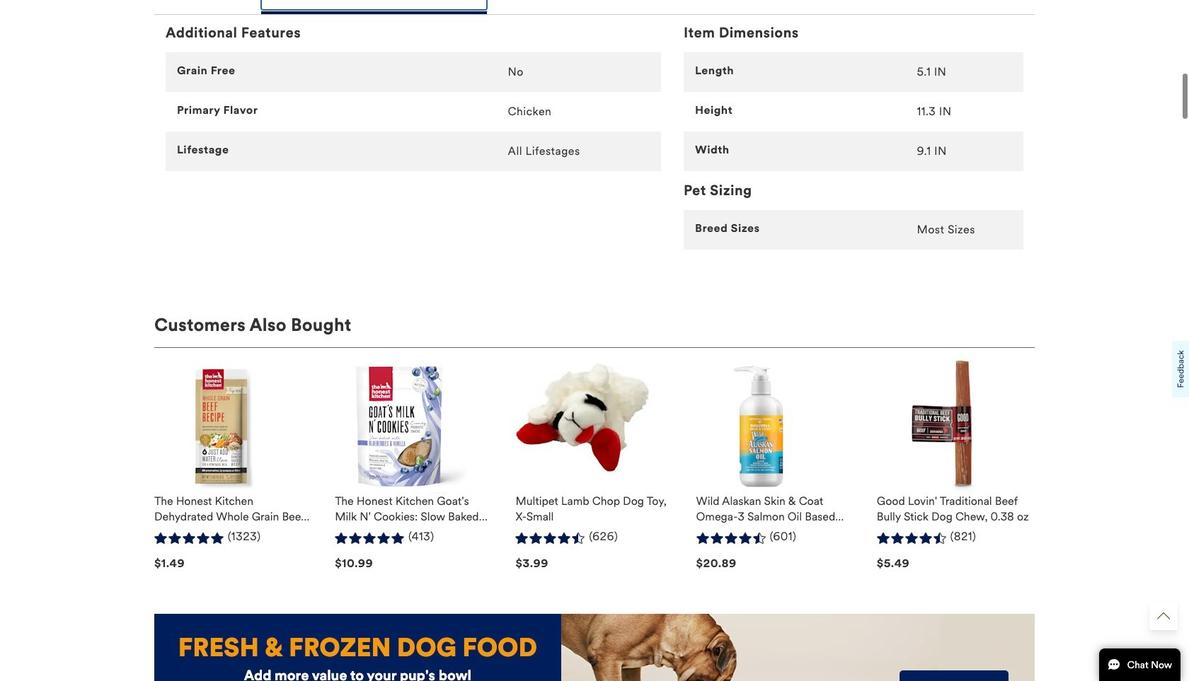 Task type: vqa. For each thing, say whether or not it's contained in the screenshot.
Product Details tab list
yes



Task type: describe. For each thing, give the bounding box(es) containing it.
product details tab list
[[154, 0, 1035, 261]]

scroll to top image
[[1158, 610, 1171, 623]]



